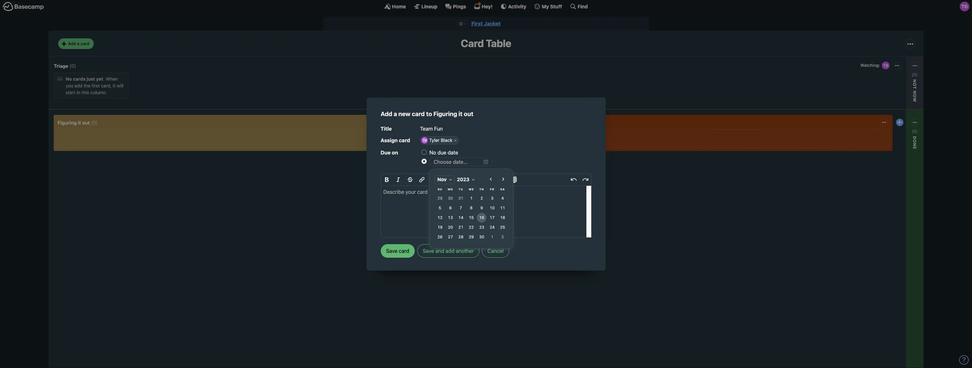Task type: describe. For each thing, give the bounding box(es) containing it.
2 o from the top
[[913, 94, 918, 98]]

Type names to assign… text field
[[460, 136, 592, 145]]

tyler black ×
[[429, 138, 457, 143]]

save and add another button
[[417, 245, 479, 258]]

0 horizontal spatial 29 button
[[435, 194, 445, 204]]

add for add a new card to figuring it out
[[381, 110, 392, 118]]

a for new
[[394, 110, 397, 118]]

cancel link
[[482, 245, 509, 258]]

17
[[490, 216, 495, 221]]

3
[[491, 196, 494, 201]]

9
[[481, 206, 483, 211]]

start
[[66, 90, 75, 95]]

when
[[106, 76, 118, 82]]

o for d o n e
[[913, 140, 918, 143]]

0 vertical spatial 30 button
[[446, 194, 456, 204]]

we
[[469, 188, 474, 191]]

21 button
[[456, 223, 466, 233]]

figuring it out (0)
[[58, 120, 98, 126]]

18
[[500, 216, 505, 221]]

2 vertical spatial watching:
[[874, 142, 894, 147]]

color it green image
[[428, 162, 433, 167]]

first
[[471, 21, 483, 27]]

e
[[913, 147, 918, 150]]

pings button
[[445, 3, 466, 10]]

7
[[460, 206, 462, 211]]

a for card
[[77, 41, 79, 46]]

add card
[[422, 174, 441, 180]]

19
[[438, 225, 443, 230]]

no due date
[[430, 150, 458, 156]]

5
[[439, 206, 441, 211]]

(0) right figuring it out link
[[91, 120, 98, 126]]

1 vertical spatial tyler black image
[[881, 61, 890, 70]]

0 horizontal spatial 2 button
[[477, 194, 487, 204]]

due on
[[381, 150, 398, 156]]

assign
[[381, 138, 398, 144]]

Describe your card here… text field
[[381, 186, 591, 238]]

rename
[[422, 197, 439, 203]]

card
[[461, 37, 484, 50]]

color it blue image
[[422, 162, 427, 167]]

find button
[[570, 3, 588, 10]]

24 button
[[488, 223, 497, 233]]

add card link
[[420, 173, 466, 181]]

14
[[459, 216, 464, 221]]

nov
[[438, 177, 447, 183]]

Choose date… field
[[430, 158, 493, 167]]

add for add card
[[422, 174, 430, 180]]

will
[[117, 83, 123, 89]]

activity
[[508, 3, 526, 9]]

tu
[[459, 188, 463, 191]]

add a card link
[[58, 39, 94, 49]]

25
[[500, 225, 505, 230]]

d
[[913, 136, 918, 140]]

1 horizontal spatial 30 button
[[477, 233, 487, 243]]

26
[[438, 235, 443, 240]]

11
[[500, 206, 505, 211]]

8
[[470, 206, 473, 211]]

switch accounts image
[[3, 2, 44, 12]]

rename link
[[420, 196, 466, 204]]

d o n e
[[913, 136, 918, 150]]

1 for the rightmost 1 button
[[491, 235, 494, 240]]

1 vertical spatial watching:
[[422, 134, 443, 140]]

pings
[[453, 3, 466, 9]]

fr
[[490, 188, 495, 191]]

card inside add a card link
[[80, 41, 89, 46]]

Type a card title… text field
[[420, 124, 592, 134]]

20
[[448, 225, 453, 230]]

7 button
[[456, 204, 466, 214]]

9 button
[[477, 204, 487, 214]]

21
[[459, 225, 464, 230]]

color it yellow image
[[428, 155, 433, 160]]

no cards just yet
[[66, 76, 103, 82]]

home link
[[384, 3, 406, 10]]

date
[[448, 150, 458, 156]]

23
[[479, 225, 485, 230]]

0 horizontal spatial figuring
[[58, 120, 77, 126]]

2 horizontal spatial it
[[459, 110, 463, 118]]

add it to the schedule? option group
[[422, 148, 592, 253]]

1 horizontal spatial 1 button
[[488, 233, 497, 243]]

on
[[392, 150, 398, 156]]

15 button
[[467, 214, 476, 223]]

first jacket link
[[471, 21, 501, 27]]

th
[[480, 188, 484, 191]]

just
[[87, 76, 95, 82]]

another
[[456, 249, 474, 255]]

0 vertical spatial 29
[[438, 196, 443, 201]]

4 button
[[498, 194, 508, 204]]

su
[[438, 188, 443, 191]]

× link
[[452, 138, 459, 144]]

n o t n o w
[[913, 79, 918, 102]]

sa
[[501, 188, 505, 191]]

hey! button
[[474, 3, 493, 10]]

1 vertical spatial 2
[[502, 235, 504, 240]]

this
[[82, 90, 89, 95]]

card inside add card link
[[432, 174, 441, 180]]

5 button
[[435, 204, 445, 214]]

17 button
[[488, 214, 497, 223]]

26 button
[[435, 233, 445, 243]]

color it orange image
[[435, 155, 440, 160]]

11 button
[[498, 204, 508, 214]]

w
[[913, 98, 918, 102]]

color it pink image
[[448, 155, 453, 160]]

add a card
[[68, 41, 89, 46]]

due
[[438, 150, 446, 156]]

title
[[381, 126, 392, 132]]

6 button
[[446, 204, 456, 214]]



Task type: vqa. For each thing, say whether or not it's contained in the screenshot.


Task type: locate. For each thing, give the bounding box(es) containing it.
add inside . when you add the first card, it will start in this column.
[[75, 83, 82, 89]]

25 button
[[498, 223, 508, 233]]

due
[[381, 150, 391, 156]]

dialog containing nov
[[430, 167, 533, 253]]

27 button
[[446, 233, 456, 243]]

and
[[436, 249, 444, 255]]

no left due
[[430, 150, 436, 156]]

figuring down start
[[58, 120, 77, 126]]

0 vertical spatial watching:
[[861, 63, 880, 68]]

(0) right triage link
[[70, 63, 76, 69]]

it
[[113, 83, 115, 89], [459, 110, 463, 118], [78, 120, 81, 126]]

1 horizontal spatial 1
[[491, 235, 494, 240]]

out
[[464, 110, 473, 118], [82, 120, 90, 126]]

30 down 23 button
[[479, 235, 485, 240]]

my stuff
[[542, 3, 562, 9]]

1 vertical spatial add
[[381, 110, 392, 118]]

16
[[479, 216, 485, 221]]

no for no cards just yet
[[66, 76, 72, 82]]

o for n o t n o w
[[913, 83, 918, 86]]

1 down the 24 button
[[491, 235, 494, 240]]

1 vertical spatial 29
[[469, 235, 474, 240]]

18 button
[[498, 214, 508, 223]]

cancel
[[488, 249, 504, 255]]

0 vertical spatial 30
[[448, 196, 453, 201]]

0 horizontal spatial 29
[[438, 196, 443, 201]]

to
[[426, 110, 432, 118]]

0 vertical spatial n
[[913, 91, 918, 94]]

option group
[[420, 153, 466, 169]]

1 vertical spatial 30
[[479, 235, 485, 240]]

30 button down 23
[[477, 233, 487, 243]]

29 down su
[[438, 196, 443, 201]]

30
[[448, 196, 453, 201], [479, 235, 485, 240]]

30 button down mo
[[446, 194, 456, 204]]

2 button down th
[[477, 194, 487, 204]]

2 vertical spatial add
[[422, 174, 430, 180]]

0 vertical spatial 2
[[481, 196, 483, 201]]

my
[[542, 3, 549, 9]]

triage (0)
[[54, 63, 76, 69]]

n down d
[[913, 143, 918, 147]]

add up in
[[75, 83, 82, 89]]

card,
[[101, 83, 112, 89]]

triage link
[[54, 63, 68, 69]]

tyler black image
[[960, 2, 970, 11], [881, 61, 890, 70], [457, 132, 466, 141]]

1 horizontal spatial 2
[[502, 235, 504, 240]]

0 vertical spatial no
[[66, 76, 72, 82]]

2 horizontal spatial tyler black image
[[960, 2, 970, 11]]

figuring right to
[[433, 110, 457, 118]]

0 vertical spatial 1 button
[[467, 194, 476, 204]]

o up e
[[913, 140, 918, 143]]

color it purple image
[[454, 155, 459, 160]]

add
[[75, 83, 82, 89], [446, 249, 455, 255]]

n
[[913, 79, 918, 83]]

1 vertical spatial a
[[394, 110, 397, 118]]

29 button down su
[[435, 194, 445, 204]]

0 horizontal spatial 2
[[481, 196, 483, 201]]

22 button
[[467, 223, 476, 233]]

add up triage (0)
[[68, 41, 76, 46]]

0 vertical spatial o
[[913, 83, 918, 86]]

0 horizontal spatial add
[[75, 83, 82, 89]]

no inside add it to the schedule? 'option group'
[[430, 150, 436, 156]]

dialog inside add it to the schedule? 'option group'
[[430, 167, 533, 253]]

1 horizontal spatial a
[[394, 110, 397, 118]]

n
[[913, 91, 918, 94], [913, 143, 918, 147]]

table
[[486, 37, 511, 50]]

14 button
[[456, 214, 466, 223]]

0 horizontal spatial 1
[[470, 196, 473, 201]]

1 horizontal spatial out
[[464, 110, 473, 118]]

first
[[92, 83, 100, 89]]

2023
[[457, 177, 470, 183]]

0 horizontal spatial it
[[78, 120, 81, 126]]

24
[[490, 225, 495, 230]]

0 vertical spatial out
[[464, 110, 473, 118]]

lineup link
[[414, 3, 437, 10]]

it left 'will'
[[113, 83, 115, 89]]

yet
[[96, 76, 103, 82]]

add for add a card
[[68, 41, 76, 46]]

1 vertical spatial no
[[430, 150, 436, 156]]

19 button
[[435, 223, 445, 233]]

0 vertical spatial 2 button
[[477, 194, 487, 204]]

main element
[[0, 0, 972, 13]]

. when you add the first card, it will start in this column.
[[66, 76, 123, 95]]

tyler black image inside main element
[[960, 2, 970, 11]]

no
[[66, 76, 72, 82], [430, 150, 436, 156]]

add a new card to figuring it out
[[381, 110, 473, 118]]

0 horizontal spatial a
[[77, 41, 79, 46]]

2 down th
[[481, 196, 483, 201]]

1 vertical spatial add
[[446, 249, 455, 255]]

add
[[68, 41, 76, 46], [381, 110, 392, 118], [422, 174, 430, 180]]

t
[[913, 86, 918, 89]]

28 button
[[456, 233, 466, 243]]

tyler
[[429, 138, 440, 143]]

1 vertical spatial 29 button
[[467, 233, 476, 243]]

it inside . when you add the first card, it will start in this column.
[[113, 83, 115, 89]]

2 button down the 25
[[498, 233, 508, 243]]

0 horizontal spatial 1 button
[[467, 194, 476, 204]]

hey!
[[482, 3, 493, 9]]

the
[[84, 83, 90, 89]]

column.
[[90, 90, 107, 95]]

1 o from the top
[[913, 83, 918, 86]]

activity link
[[500, 3, 526, 10]]

13 button
[[446, 214, 456, 223]]

0 horizontal spatial no
[[66, 76, 72, 82]]

29 button
[[435, 194, 445, 204], [467, 233, 476, 243]]

first jacket
[[471, 21, 501, 27]]

0 horizontal spatial 30
[[448, 196, 453, 201]]

triage
[[54, 63, 68, 69]]

1 vertical spatial it
[[459, 110, 463, 118]]

29 down 22 button
[[469, 235, 474, 240]]

1 horizontal spatial add
[[446, 249, 455, 255]]

save and add another
[[423, 249, 474, 255]]

black
[[441, 138, 453, 143]]

1 vertical spatial out
[[82, 120, 90, 126]]

0 vertical spatial figuring
[[433, 110, 457, 118]]

1 button
[[467, 194, 476, 204], [488, 233, 497, 243]]

10
[[490, 206, 495, 211]]

a
[[77, 41, 79, 46], [394, 110, 397, 118]]

it down in
[[78, 120, 81, 126]]

no up "you"
[[66, 76, 72, 82]]

1 vertical spatial o
[[913, 94, 918, 98]]

add up title
[[381, 110, 392, 118]]

1 n from the top
[[913, 91, 918, 94]]

add right and
[[446, 249, 455, 255]]

1 down the we
[[470, 196, 473, 201]]

1 horizontal spatial add
[[381, 110, 392, 118]]

(0)
[[70, 63, 76, 69], [912, 72, 918, 77], [91, 120, 98, 126], [912, 129, 918, 134]]

30 down mo
[[448, 196, 453, 201]]

jacket
[[484, 21, 501, 27]]

1 horizontal spatial 29 button
[[467, 233, 476, 243]]

1 vertical spatial 2 button
[[498, 233, 508, 243]]

1 button down the we
[[467, 194, 476, 204]]

0 horizontal spatial tyler black image
[[457, 132, 466, 141]]

assign card
[[381, 138, 410, 144]]

add inside button
[[446, 249, 455, 255]]

1 horizontal spatial 29
[[469, 235, 474, 240]]

add down color it blue "image" on the top left
[[422, 174, 430, 180]]

1 horizontal spatial it
[[113, 83, 115, 89]]

1 for top 1 button
[[470, 196, 473, 201]]

it up × link
[[459, 110, 463, 118]]

stuff
[[550, 3, 562, 9]]

29 button down 22 on the bottom
[[467, 233, 476, 243]]

1 vertical spatial 1
[[491, 235, 494, 240]]

13
[[448, 216, 453, 221]]

0 horizontal spatial add
[[68, 41, 76, 46]]

1 button down 24
[[488, 233, 497, 243]]

×
[[454, 138, 457, 143]]

1 horizontal spatial 2 button
[[498, 233, 508, 243]]

0 vertical spatial a
[[77, 41, 79, 46]]

1 horizontal spatial no
[[430, 150, 436, 156]]

31 button
[[456, 194, 466, 204]]

0 horizontal spatial 30 button
[[446, 194, 456, 204]]

12
[[438, 216, 443, 221]]

1 vertical spatial 30 button
[[477, 233, 487, 243]]

12 button
[[435, 214, 445, 223]]

find
[[578, 3, 588, 9]]

o down t
[[913, 94, 918, 98]]

2 vertical spatial it
[[78, 120, 81, 126]]

(0) up d
[[912, 129, 918, 134]]

save
[[423, 249, 434, 255]]

1 vertical spatial 1 button
[[488, 233, 497, 243]]

0 vertical spatial 29 button
[[435, 194, 445, 204]]

in
[[77, 90, 80, 95]]

dialog
[[430, 167, 533, 253]]

20 button
[[446, 223, 456, 233]]

color it white image
[[422, 155, 427, 160]]

1 horizontal spatial 30
[[479, 235, 485, 240]]

home
[[392, 3, 406, 9]]

o up w
[[913, 83, 918, 86]]

0 vertical spatial 1
[[470, 196, 473, 201]]

0 horizontal spatial out
[[82, 120, 90, 126]]

None submit
[[872, 93, 917, 101], [420, 142, 466, 150], [872, 149, 917, 158], [420, 184, 466, 193], [420, 204, 466, 212], [420, 212, 466, 220], [381, 245, 415, 258], [872, 93, 917, 101], [420, 142, 466, 150], [872, 149, 917, 158], [420, 184, 466, 193], [420, 204, 466, 212], [420, 212, 466, 220], [381, 245, 415, 258]]

color it brown image
[[435, 162, 440, 167]]

card table
[[461, 37, 511, 50]]

o
[[913, 83, 918, 86], [913, 94, 918, 98], [913, 140, 918, 143]]

2 down 25 button
[[502, 235, 504, 240]]

1 vertical spatial figuring
[[58, 120, 77, 126]]

0 vertical spatial tyler black image
[[960, 2, 970, 11]]

no for no due date
[[430, 150, 436, 156]]

2 horizontal spatial add
[[422, 174, 430, 180]]

2 vertical spatial tyler black image
[[457, 132, 466, 141]]

lineup
[[422, 3, 437, 9]]

16 button
[[477, 214, 487, 223]]

you
[[66, 83, 73, 89]]

0 vertical spatial add
[[68, 41, 76, 46]]

1 horizontal spatial tyler black image
[[881, 61, 890, 70]]

2 vertical spatial o
[[913, 140, 918, 143]]

n down t
[[913, 91, 918, 94]]

28
[[459, 235, 464, 240]]

0 vertical spatial add
[[75, 83, 82, 89]]

color it red image
[[441, 155, 446, 160]]

my stuff button
[[534, 3, 562, 10]]

3 o from the top
[[913, 140, 918, 143]]

1 vertical spatial n
[[913, 143, 918, 147]]

0 vertical spatial it
[[113, 83, 115, 89]]

1
[[470, 196, 473, 201], [491, 235, 494, 240]]

1 horizontal spatial figuring
[[433, 110, 457, 118]]

(0) up n
[[912, 72, 918, 77]]

2 n from the top
[[913, 143, 918, 147]]



